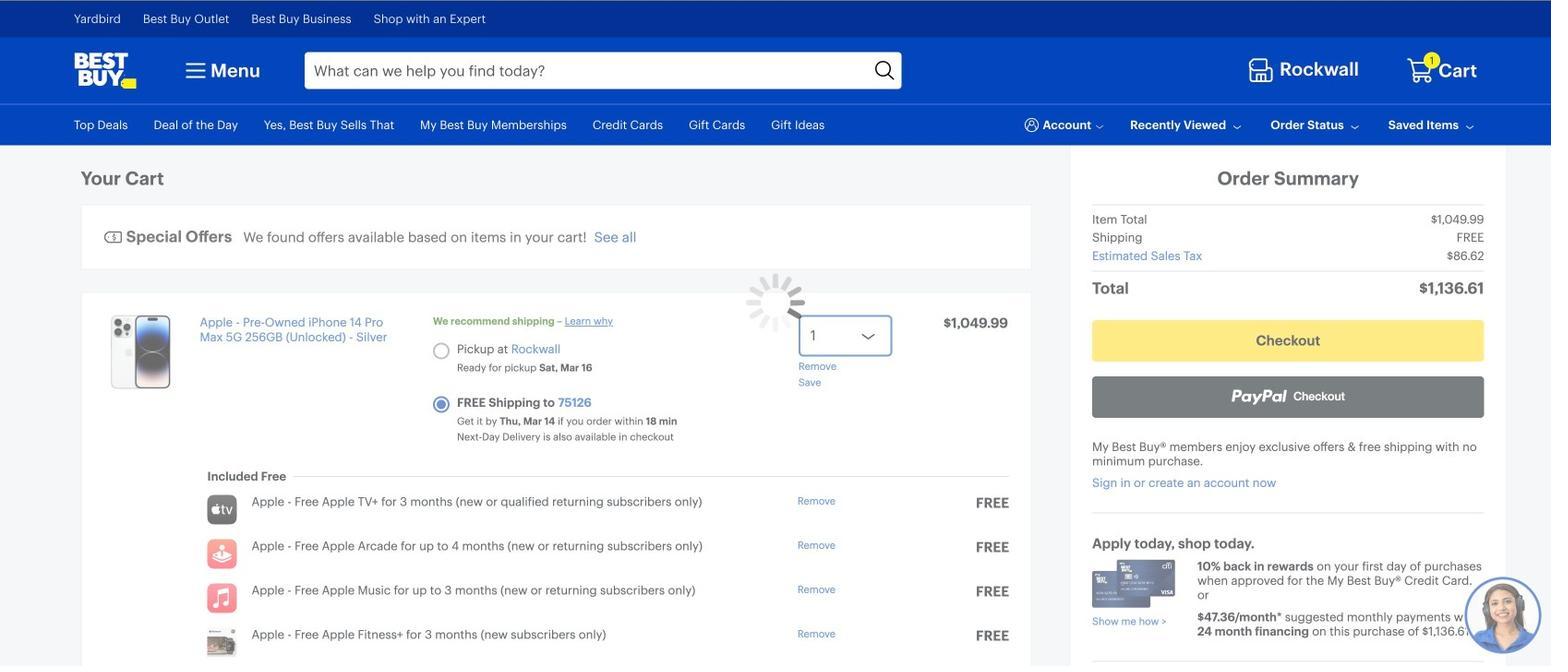 Task type: vqa. For each thing, say whether or not it's contained in the screenshot.
Best Buy Help Human Beacon image
no



Task type: describe. For each thing, give the bounding box(es) containing it.
apple - pre-owned iphone 14 pro max 5g 256gb (unlocked) - silver image
[[111, 315, 171, 389]]

paypal checkout image
[[1231, 389, 1345, 405]]

Type to search. Navigate forward to hear suggestions text field
[[305, 52, 869, 89]]



Task type: locate. For each thing, give the bounding box(es) containing it.
cart icon image
[[1406, 57, 1434, 85]]

bestbuy.com image
[[74, 52, 137, 89]]

utility element
[[74, 105, 1477, 146]]

None radio
[[433, 343, 450, 359], [433, 397, 450, 413], [433, 343, 450, 359], [433, 397, 450, 413]]

menu image
[[181, 56, 211, 85]]

order summary element
[[1032, 146, 1507, 667]]



